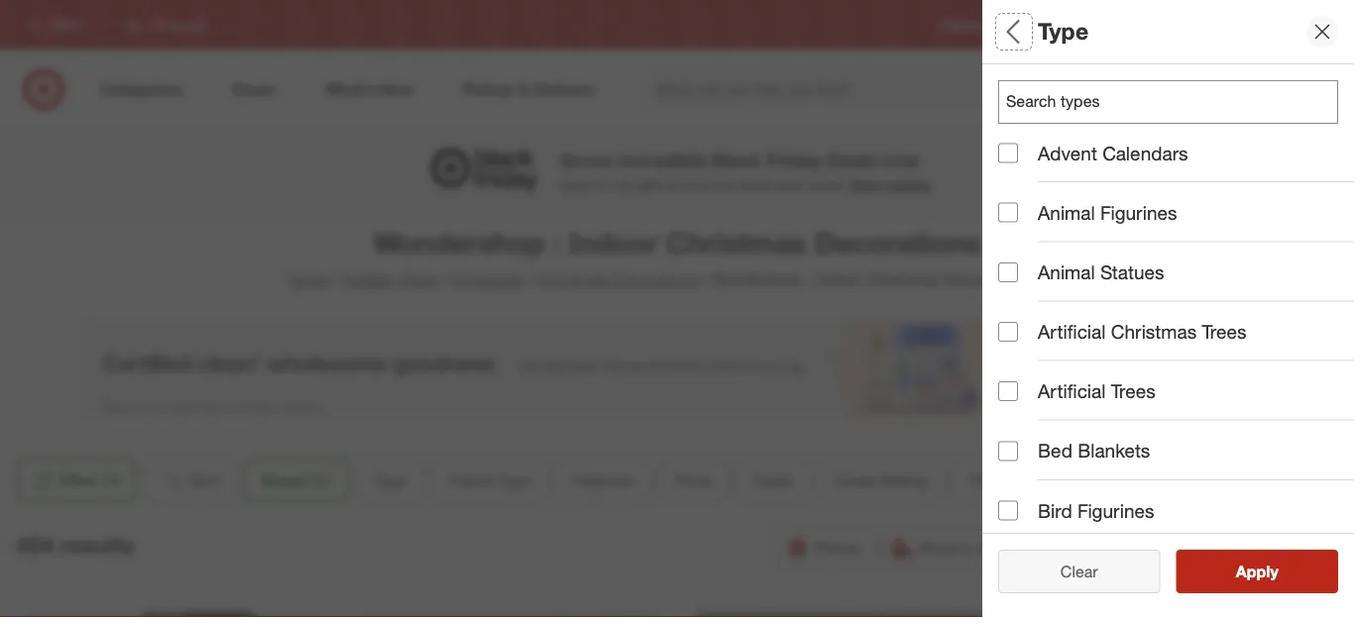 Task type: locate. For each thing, give the bounding box(es) containing it.
wondershop down advent calendars checkbox
[[998, 173, 1077, 190]]

3
[[1321, 70, 1326, 82]]

20" battery operated animated plush dancing christmas tree sculpture - wondershop™ green image
[[360, 613, 657, 618], [360, 613, 657, 618]]

2 artificial from the top
[[1038, 380, 1106, 403]]

trees down artificial christmas trees
[[1111, 380, 1156, 403]]

1 vertical spatial figurines
[[1077, 499, 1154, 522]]

top
[[614, 176, 635, 193]]

1 horizontal spatial (1)
[[312, 471, 330, 490]]

deals up start
[[827, 149, 877, 171]]

0 horizontal spatial frame type
[[448, 471, 531, 490]]

results inside 'see results' 'button'
[[1248, 562, 1299, 581]]

type button
[[998, 64, 1354, 134], [356, 459, 423, 503]]

clear for clear all
[[1051, 562, 1088, 581]]

target link
[[286, 270, 330, 289]]

1 horizontal spatial wondershop
[[712, 270, 803, 289]]

indoor down week. at the right top
[[816, 270, 862, 289]]

1 horizontal spatial guest rating
[[998, 501, 1115, 524]]

price
[[998, 362, 1045, 385], [675, 471, 711, 490]]

1 horizontal spatial results
[[1248, 562, 1299, 581]]

0 horizontal spatial guest
[[835, 471, 877, 490]]

frame type
[[998, 224, 1102, 246], [448, 471, 531, 490]]

0 vertical spatial trees
[[1202, 321, 1247, 343]]

guest up pickup at right bottom
[[835, 471, 877, 490]]

guest down theme
[[998, 501, 1051, 524]]

all filters
[[998, 17, 1093, 45]]

clear
[[1051, 562, 1088, 581], [1061, 562, 1098, 581]]

wondershop up christmas link
[[373, 225, 545, 260]]

christmas down saving at the right top
[[866, 270, 938, 289]]

delivery
[[1148, 538, 1205, 558]]

1 horizontal spatial trees
[[1202, 321, 1247, 343]]

What can we help you find? suggestions appear below search field
[[643, 67, 1103, 111]]

1 vertical spatial price
[[675, 471, 711, 490]]

figurines
[[1100, 201, 1177, 224], [1077, 499, 1154, 522]]

Artificial Christmas Trees checkbox
[[998, 322, 1018, 342]]

guest
[[835, 471, 877, 490], [998, 501, 1051, 524]]

1 vertical spatial features
[[572, 471, 634, 490]]

shipping button
[[1226, 526, 1338, 570]]

/ right christmas decorations link
[[703, 270, 708, 289]]

indoor
[[569, 225, 658, 260], [816, 270, 862, 289]]

artificial for artificial trees
[[1038, 380, 1106, 403]]

filter (1) button
[[16, 459, 136, 503]]

1 vertical spatial rating
[[1056, 501, 1115, 524]]

0 vertical spatial rating
[[881, 471, 927, 490]]

artificial for artificial christmas trees
[[1038, 321, 1106, 343]]

0 horizontal spatial rating
[[881, 471, 927, 490]]

type
[[1038, 17, 1089, 45], [998, 85, 1040, 108], [1060, 224, 1102, 246], [373, 471, 406, 490], [497, 471, 531, 490]]

0 horizontal spatial shop
[[400, 270, 438, 289]]

2 vertical spatial deals
[[753, 471, 793, 490]]

0 horizontal spatial frame
[[448, 471, 493, 490]]

artificial down (454)
[[1038, 321, 1106, 343]]

1 artificial from the top
[[1038, 321, 1106, 343]]

week.
[[810, 176, 846, 193]]

shop in store button
[[882, 526, 1026, 570]]

0 vertical spatial frame type button
[[998, 203, 1354, 273]]

0 vertical spatial figurines
[[1100, 201, 1177, 224]]

frame
[[998, 224, 1054, 246], [448, 471, 493, 490]]

(454)
[[1033, 270, 1068, 289]]

1 vertical spatial trees
[[1111, 380, 1156, 403]]

0 horizontal spatial trees
[[1111, 380, 1156, 403]]

bird
[[1038, 499, 1072, 522]]

gifts
[[639, 176, 665, 193]]

0 horizontal spatial brand
[[262, 471, 307, 490]]

features inside all filters dialog
[[998, 293, 1076, 316]]

1 horizontal spatial indoor
[[816, 270, 862, 289]]

1 vertical spatial deals
[[998, 432, 1049, 455]]

3 / from the left
[[527, 270, 533, 289]]

see
[[1215, 562, 1244, 581]]

1 vertical spatial animal
[[1038, 261, 1095, 284]]

: down the save
[[553, 225, 561, 260]]

search
[[1089, 81, 1137, 101]]

same
[[1071, 538, 1112, 558]]

large climbing santa decorative christmas figurine red - wondershop™ image
[[23, 613, 320, 618], [23, 613, 320, 618], [696, 613, 993, 618], [696, 613, 993, 618]]

0 vertical spatial wondershop
[[998, 173, 1077, 190]]

1 horizontal spatial price button
[[998, 342, 1354, 411]]

1 horizontal spatial price
[[998, 362, 1045, 385]]

deals button up pickup button
[[736, 459, 810, 503]]

1 horizontal spatial frame
[[998, 224, 1054, 246]]

0 horizontal spatial deals
[[753, 471, 793, 490]]

on
[[595, 176, 610, 193]]

score
[[560, 149, 613, 171]]

454
[[16, 532, 54, 560]]

0 vertical spatial frame type
[[998, 224, 1102, 246]]

1 horizontal spatial rating
[[1056, 501, 1115, 524]]

clear inside button
[[1051, 562, 1088, 581]]

trees up sponsored
[[1202, 321, 1247, 343]]

christmas down statues
[[1111, 321, 1197, 343]]

(1) for filter (1)
[[102, 471, 120, 490]]

2 (1) from the left
[[312, 471, 330, 490]]

wondershop
[[998, 173, 1077, 190], [373, 225, 545, 260], [712, 270, 803, 289]]

1 vertical spatial guest rating
[[998, 501, 1115, 524]]

in
[[961, 538, 973, 558]]

0 vertical spatial price
[[998, 362, 1045, 385]]

artificial up bed
[[1038, 380, 1106, 403]]

results
[[60, 532, 134, 560], [1248, 562, 1299, 581]]

None text field
[[998, 80, 1338, 124]]

clear left all
[[1051, 562, 1088, 581]]

guest rating button up pickup at right bottom
[[818, 459, 944, 503]]

0 vertical spatial deals
[[827, 149, 877, 171]]

454 results
[[16, 532, 134, 560]]

find
[[1282, 17, 1305, 32]]

1 vertical spatial brand
[[262, 471, 307, 490]]

0 horizontal spatial (1)
[[102, 471, 120, 490]]

deals up pickup button
[[753, 471, 793, 490]]

1 vertical spatial features button
[[556, 459, 650, 503]]

0 vertical spatial guest rating
[[835, 471, 927, 490]]

shop right holiday
[[400, 270, 438, 289]]

/ right target
[[334, 270, 339, 289]]

1 horizontal spatial frame type button
[[998, 203, 1354, 273]]

1 vertical spatial frame
[[448, 471, 493, 490]]

shop inside wondershop : indoor christmas decorations target / holiday shop / christmas / christmas decorations / wondershop : indoor christmas decorations (454)
[[400, 270, 438, 289]]

brand
[[998, 147, 1052, 170], [262, 471, 307, 490]]

frame type button
[[998, 203, 1354, 273], [431, 459, 548, 503]]

bed
[[1038, 440, 1072, 463]]

pickup
[[813, 538, 861, 558]]

theme button
[[952, 459, 1035, 503]]

figurines for animal figurines
[[1100, 201, 1177, 224]]

decorations down saving at the right top
[[815, 225, 981, 260]]

0 vertical spatial type button
[[998, 64, 1354, 134]]

:
[[553, 225, 561, 260], [807, 270, 811, 289]]

guest rating up pickup at right bottom
[[835, 471, 927, 490]]

1 horizontal spatial features
[[998, 293, 1076, 316]]

/ left christmas link
[[442, 270, 447, 289]]

1 horizontal spatial shop
[[919, 538, 956, 558]]

blankets
[[1078, 440, 1150, 463]]

guest rating button up see
[[998, 481, 1354, 550]]

type button right the brand (1)
[[356, 459, 423, 503]]

1 horizontal spatial :
[[807, 270, 811, 289]]

brand up animal figurines checkbox
[[998, 147, 1052, 170]]

deals up theme
[[998, 432, 1049, 455]]

1 vertical spatial wondershop
[[373, 225, 545, 260]]

store
[[977, 538, 1013, 558]]

1 horizontal spatial deals
[[827, 149, 877, 171]]

2 horizontal spatial wondershop
[[998, 173, 1077, 190]]

(1) for brand (1)
[[312, 471, 330, 490]]

0 vertical spatial brand
[[998, 147, 1052, 170]]

animal right animal statues option
[[1038, 261, 1095, 284]]

1 (1) from the left
[[102, 471, 120, 490]]

0 vertical spatial shop
[[400, 270, 438, 289]]

1 clear from the left
[[1051, 562, 1088, 581]]

see results
[[1215, 562, 1299, 581]]

frame type inside all filters dialog
[[998, 224, 1102, 246]]

filter
[[59, 471, 98, 490]]

0 horizontal spatial features button
[[556, 459, 650, 503]]

guest rating up same
[[998, 501, 1115, 524]]

2 animal from the top
[[1038, 261, 1095, 284]]

1 vertical spatial price button
[[658, 459, 728, 503]]

0 vertical spatial animal
[[1038, 201, 1095, 224]]

incredible
[[618, 149, 706, 171]]

brand inside "brand wondershop"
[[998, 147, 1052, 170]]

animal down "brand wondershop"
[[1038, 201, 1095, 224]]

animal
[[1038, 201, 1095, 224], [1038, 261, 1095, 284]]

weekly ad link
[[1017, 16, 1073, 33]]

indoor up christmas decorations link
[[569, 225, 658, 260]]

1 horizontal spatial guest
[[998, 501, 1051, 524]]

4 / from the left
[[703, 270, 708, 289]]

stores
[[1308, 17, 1342, 32]]

2 horizontal spatial deals
[[998, 432, 1049, 455]]

deals button down artificial trees
[[998, 411, 1354, 481]]

wondershop down deals
[[712, 270, 803, 289]]

clear down same
[[1061, 562, 1098, 581]]

: down week. at the right top
[[807, 270, 811, 289]]

weekly ad
[[1017, 17, 1073, 32]]

1 animal from the top
[[1038, 201, 1095, 224]]

1 vertical spatial artificial
[[1038, 380, 1106, 403]]

1 vertical spatial results
[[1248, 562, 1299, 581]]

(1) inside button
[[102, 471, 120, 490]]

1 vertical spatial guest
[[998, 501, 1051, 524]]

brand right sort
[[262, 471, 307, 490]]

features
[[998, 293, 1076, 316], [572, 471, 634, 490]]

1 vertical spatial indoor
[[816, 270, 862, 289]]

advent calendars
[[1038, 142, 1188, 165]]

christmas inside type dialog
[[1111, 321, 1197, 343]]

figurines up statues
[[1100, 201, 1177, 224]]

1 vertical spatial type button
[[356, 459, 423, 503]]

(1)
[[102, 471, 120, 490], [312, 471, 330, 490]]

1 horizontal spatial frame type
[[998, 224, 1102, 246]]

figurines up "same day delivery" button
[[1077, 499, 1154, 522]]

0 horizontal spatial price
[[675, 471, 711, 490]]

1 horizontal spatial deals button
[[998, 411, 1354, 481]]

0 horizontal spatial frame type button
[[431, 459, 548, 503]]

0 vertical spatial features
[[998, 293, 1076, 316]]

statues
[[1100, 261, 1164, 284]]

/ right christmas link
[[527, 270, 533, 289]]

1 vertical spatial shop
[[919, 538, 956, 558]]

0 vertical spatial guest
[[835, 471, 877, 490]]

rating up shop in store button
[[881, 471, 927, 490]]

clear inside button
[[1061, 562, 1098, 581]]

1 horizontal spatial brand
[[998, 147, 1052, 170]]

find stores
[[1282, 17, 1342, 32]]

holiday
[[343, 270, 396, 289]]

clear all button
[[998, 550, 1160, 594]]

save
[[560, 176, 591, 193]]

rating up same
[[1056, 501, 1115, 524]]

features button
[[998, 273, 1354, 342], [556, 459, 650, 503]]

advertisement region
[[82, 319, 1272, 418]]

shop
[[400, 270, 438, 289], [919, 538, 956, 558]]

1 / from the left
[[334, 270, 339, 289]]

2 clear from the left
[[1061, 562, 1098, 581]]

0 horizontal spatial results
[[60, 532, 134, 560]]

black
[[711, 149, 761, 171]]

0 horizontal spatial indoor
[[569, 225, 658, 260]]

shop in store
[[919, 538, 1013, 558]]

friday
[[767, 149, 821, 171]]

0 horizontal spatial guest rating
[[835, 471, 927, 490]]

1 horizontal spatial features button
[[998, 273, 1354, 342]]

rating
[[881, 471, 927, 490], [1056, 501, 1115, 524]]

type button up calendars
[[998, 64, 1354, 134]]

animal statues
[[1038, 261, 1164, 284]]

animal for animal figurines
[[1038, 201, 1095, 224]]

brand for brand wondershop
[[998, 147, 1052, 170]]

Animal Figurines checkbox
[[998, 203, 1018, 223]]

deals
[[827, 149, 877, 171], [998, 432, 1049, 455], [753, 471, 793, 490]]

Bed Blankets checkbox
[[998, 441, 1018, 461]]

deals button
[[998, 411, 1354, 481], [736, 459, 810, 503]]

0 vertical spatial artificial
[[1038, 321, 1106, 343]]

decorations up "artificial christmas trees" checkbox
[[943, 270, 1028, 289]]

holiday shop link
[[343, 270, 438, 289]]

shop left in
[[919, 538, 956, 558]]

0 vertical spatial results
[[60, 532, 134, 560]]

0 horizontal spatial :
[[553, 225, 561, 260]]

/
[[334, 270, 339, 289], [442, 270, 447, 289], [527, 270, 533, 289], [703, 270, 708, 289]]

2 / from the left
[[442, 270, 447, 289]]

0 vertical spatial frame
[[998, 224, 1054, 246]]



Task type: vqa. For each thing, say whether or not it's contained in the screenshot.
second (1) from left
yes



Task type: describe. For each thing, give the bounding box(es) containing it.
new
[[709, 176, 735, 193]]

bed blankets
[[1038, 440, 1150, 463]]

clear button
[[998, 550, 1160, 594]]

type inside dialog
[[1038, 17, 1089, 45]]

apply button
[[1176, 550, 1338, 594]]

price inside all filters dialog
[[998, 362, 1045, 385]]

now
[[882, 149, 920, 171]]

0 horizontal spatial features
[[572, 471, 634, 490]]

filters
[[1032, 17, 1093, 45]]

animal for animal statues
[[1038, 261, 1095, 284]]

each
[[776, 176, 806, 193]]

wondershop : indoor christmas decorations target / holiday shop / christmas / christmas decorations / wondershop : indoor christmas decorations (454)
[[286, 225, 1068, 289]]

find stores link
[[1282, 16, 1342, 33]]

christmas right christmas link
[[537, 270, 609, 289]]

1 vertical spatial frame type
[[448, 471, 531, 490]]

sort
[[189, 471, 219, 490]]

0 horizontal spatial guest rating button
[[818, 459, 944, 503]]

shipping
[[1262, 538, 1325, 558]]

score incredible black friday deals now save on top gifts & find new deals each week. start saving
[[560, 149, 930, 193]]

christmas down new
[[666, 225, 807, 260]]

guest inside all filters dialog
[[998, 501, 1051, 524]]

apply
[[1236, 562, 1278, 581]]

same day delivery
[[1071, 538, 1205, 558]]

results for see results
[[1248, 562, 1299, 581]]

same day delivery button
[[1034, 526, 1218, 570]]

all filters dialog
[[982, 0, 1354, 618]]

find
[[682, 176, 705, 193]]

brand wondershop
[[998, 147, 1077, 190]]

pickup button
[[777, 526, 874, 570]]

clear for clear
[[1061, 562, 1098, 581]]

results for 454 results
[[60, 532, 134, 560]]

calendars
[[1102, 142, 1188, 165]]

weekly
[[1017, 17, 1055, 32]]

theme
[[969, 471, 1018, 490]]

rating inside all filters dialog
[[1056, 501, 1115, 524]]

christmas right holiday shop link at left top
[[451, 270, 524, 289]]

brand for brand (1)
[[262, 471, 307, 490]]

deals
[[738, 176, 772, 193]]

deals inside all filters dialog
[[998, 432, 1049, 455]]

christmas decorations link
[[537, 270, 699, 289]]

animal figurines
[[1038, 201, 1177, 224]]

start
[[850, 176, 883, 193]]

figurines for bird figurines
[[1077, 499, 1154, 522]]

bird figurines
[[1038, 499, 1154, 522]]

2 vertical spatial wondershop
[[712, 270, 803, 289]]

0 vertical spatial indoor
[[569, 225, 658, 260]]

ad
[[1058, 17, 1073, 32]]

3 link
[[1291, 67, 1334, 111]]

frame inside all filters dialog
[[998, 224, 1054, 246]]

wondershop inside all filters dialog
[[998, 173, 1077, 190]]

see results button
[[1176, 550, 1338, 594]]

Bird Figurines checkbox
[[998, 501, 1018, 521]]

search button
[[1089, 67, 1137, 115]]

artificial trees
[[1038, 380, 1156, 403]]

shop inside button
[[919, 538, 956, 558]]

0 horizontal spatial deals button
[[736, 459, 810, 503]]

sponsored
[[1213, 419, 1272, 434]]

christmas link
[[451, 270, 524, 289]]

clear all
[[1051, 562, 1108, 581]]

sort button
[[144, 459, 236, 503]]

&
[[669, 176, 678, 193]]

1 vertical spatial :
[[807, 270, 811, 289]]

decorations up advertisement region
[[613, 270, 699, 289]]

guest rating inside all filters dialog
[[998, 501, 1115, 524]]

advent
[[1038, 142, 1097, 165]]

1 horizontal spatial guest rating button
[[998, 481, 1354, 550]]

type dialog
[[982, 0, 1354, 618]]

0 vertical spatial price button
[[998, 342, 1354, 411]]

0 horizontal spatial price button
[[658, 459, 728, 503]]

filter (1)
[[59, 471, 120, 490]]

1 vertical spatial frame type button
[[431, 459, 548, 503]]

frame type button inside all filters dialog
[[998, 203, 1354, 273]]

registry link
[[941, 16, 985, 33]]

all
[[998, 17, 1026, 45]]

day
[[1116, 538, 1144, 558]]

none text field inside type dialog
[[998, 80, 1338, 124]]

registry
[[941, 17, 985, 32]]

Advent Calendars checkbox
[[998, 143, 1018, 163]]

1 horizontal spatial type button
[[998, 64, 1354, 134]]

0 vertical spatial :
[[553, 225, 561, 260]]

0 horizontal spatial wondershop
[[373, 225, 545, 260]]

Artificial Trees checkbox
[[998, 382, 1018, 402]]

deals inside score incredible black friday deals now save on top gifts & find new deals each week. start saving
[[827, 149, 877, 171]]

0 vertical spatial features button
[[998, 273, 1354, 342]]

brand (1)
[[262, 471, 330, 490]]

all
[[1092, 562, 1108, 581]]

target
[[286, 270, 330, 289]]

saving
[[887, 176, 930, 193]]

Animal Statues checkbox
[[998, 263, 1018, 282]]

artificial christmas trees
[[1038, 321, 1247, 343]]

0 horizontal spatial type button
[[356, 459, 423, 503]]



